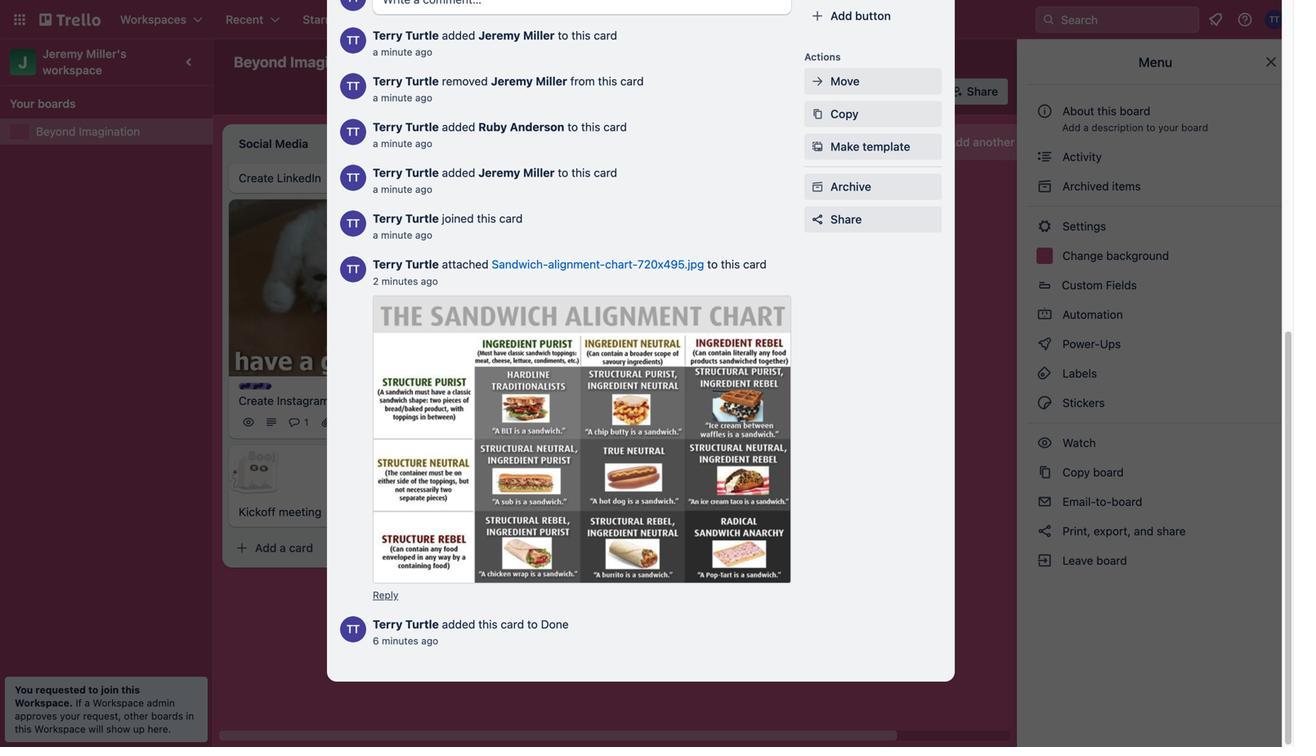 Task type: vqa. For each thing, say whether or not it's contained in the screenshot.
"Add a card" button related to Create from template… icon to the top
no



Task type: describe. For each thing, give the bounding box(es) containing it.
ruby
[[479, 120, 507, 134]]

to inside terry turtle added ruby anderson to this card a minute ago
[[568, 120, 578, 134]]

31
[[535, 377, 545, 389]]

this up thinking link
[[572, 166, 591, 180]]

j
[[18, 52, 28, 72]]

2
[[373, 276, 379, 287]]

1 horizontal spatial share button
[[944, 79, 1009, 105]]

a inside terry turtle added ruby anderson to this card a minute ago
[[373, 138, 378, 149]]

color: purple, title: none image
[[239, 383, 272, 390]]

edit card image
[[882, 171, 895, 184]]

change background
[[1060, 249, 1170, 263]]

minute for second a minute ago link from the bottom of the page
[[381, 184, 413, 195]]

leave board link
[[1027, 548, 1285, 574]]

create from template… image
[[419, 542, 432, 555]]

you
[[15, 685, 33, 696]]

your
[[10, 97, 35, 110]]

green
[[703, 321, 735, 334]]

move
[[831, 74, 860, 88]]

ago inside terry turtle attached sandwich-alignment-chart-720x495.jpg to this card 2 minutes ago
[[421, 276, 438, 287]]

items
[[1113, 180, 1142, 193]]

share
[[1157, 525, 1187, 538]]

added for 6 minutes ago link
[[442, 618, 476, 632]]

terry turtle added this card to done 6 minutes ago
[[373, 618, 569, 647]]

stickers link
[[1027, 390, 1285, 416]]

this inside terry turtle added ruby anderson to this card a minute ago
[[581, 120, 601, 134]]

minutes inside terry turtle attached sandwich-alignment-chart-720x495.jpg to this card 2 minutes ago
[[382, 276, 418, 287]]

3 a minute ago link from the top
[[373, 138, 433, 149]]

dec 31
[[514, 377, 545, 389]]

terry inside terry turtle removed jeremy miller from this card a minute ago
[[373, 74, 403, 88]]

a inside the about this board add a description to your board
[[1084, 122, 1089, 133]]

terry inside terry turtle joined this card a minute ago
[[373, 212, 403, 225]]

add another list
[[949, 135, 1034, 149]]

terry inside terry turtle added this card to done 6 minutes ago
[[373, 618, 403, 632]]

share for share 'button' to the right
[[967, 85, 999, 98]]

automation
[[1060, 308, 1124, 321]]

chef
[[558, 355, 583, 368]]

request,
[[83, 711, 121, 722]]

beyond imagination inside beyond imagination text box
[[234, 53, 373, 71]]

add inside the about this board add a description to your board
[[1063, 122, 1081, 133]]

minute for 2nd a minute ago link from the top of the page
[[381, 92, 413, 103]]

green beans
[[703, 321, 771, 334]]

a inside if a workspace admin approves your request, other boards in this workspace will show up here.
[[85, 698, 90, 709]]

filters
[[823, 85, 857, 98]]

a left the star or unstar board icon
[[373, 46, 378, 58]]

add down leftover pie
[[720, 415, 741, 429]]

imagination inside text box
[[290, 53, 373, 71]]

this inside terry turtle attached sandwich-alignment-chart-720x495.jpg to this card 2 minutes ago
[[721, 258, 741, 271]]

done
[[541, 618, 569, 632]]

jeremy miller's workspace
[[43, 47, 129, 77]]

your boards
[[10, 97, 76, 110]]

power- inside power-ups button
[[628, 85, 666, 98]]

template
[[863, 140, 911, 153]]

archived items link
[[1027, 173, 1285, 200]]

create for create
[[484, 13, 520, 26]]

compliment the chef
[[471, 355, 583, 368]]

archived items
[[1060, 180, 1142, 193]]

will
[[88, 724, 103, 735]]

added for second a minute ago link from the bottom of the page
[[442, 166, 476, 180]]

sm image for leave board 'link' on the bottom of page
[[1037, 553, 1054, 569]]

card down 'pie'
[[754, 415, 778, 429]]

create button
[[474, 7, 530, 33]]

card up from
[[594, 29, 618, 42]]

menu
[[1139, 54, 1173, 70]]

change background link
[[1027, 243, 1285, 269]]

copy link
[[805, 101, 942, 127]]

sm image for move link on the top right
[[810, 73, 826, 90]]

card inside terry turtle joined this card a minute ago
[[500, 212, 523, 225]]

to inside the about this board add a description to your board
[[1147, 122, 1156, 133]]

anderson
[[510, 120, 565, 134]]

add button button
[[805, 3, 942, 29]]

print, export, and share
[[1060, 525, 1187, 538]]

a down 'pie'
[[744, 415, 751, 429]]

sandwich-
[[492, 258, 548, 271]]

add a card for add a card button related to create from template… image
[[488, 437, 546, 450]]

sm image for email-to-board link
[[1037, 494, 1054, 510]]

0 horizontal spatial beyond
[[36, 125, 76, 138]]

chart-
[[605, 258, 638, 271]]

miller inside terry turtle removed jeremy miller from this card a minute ago
[[536, 74, 568, 88]]

copy for copy
[[831, 107, 859, 121]]

another
[[973, 135, 1015, 149]]

kickoff meeting link
[[239, 504, 429, 521]]

jeremy up thinking
[[479, 166, 521, 180]]

meeting
[[279, 506, 322, 519]]

custom
[[1063, 279, 1103, 292]]

sm image for print, export, and share
[[1037, 523, 1054, 540]]

terry turtle attached sandwich-alignment-chart-720x495.jpg to this card 2 minutes ago
[[373, 258, 770, 287]]

to inside terry turtle attached sandwich-alignment-chart-720x495.jpg to this card 2 minutes ago
[[708, 258, 718, 271]]

beyond imagination link
[[36, 124, 203, 140]]

minutes inside terry turtle added this card to done 6 minutes ago
[[382, 636, 419, 647]]

to right create button
[[558, 29, 569, 42]]

2 vertical spatial miller
[[523, 166, 555, 180]]

activity link
[[1027, 144, 1285, 170]]

6 minutes ago link
[[373, 636, 439, 647]]

you requested to join this workspace.
[[15, 685, 140, 709]]

color: bold red, title: "thoughts" element
[[471, 170, 533, 182]]

to inside 'you requested to join this workspace.'
[[88, 685, 98, 696]]

board down export,
[[1097, 554, 1128, 568]]

stickers
[[1060, 396, 1106, 410]]

card down dec 31
[[521, 437, 546, 450]]

thoughts
[[488, 171, 533, 182]]

activity
[[1060, 150, 1102, 164]]

beyond inside text box
[[234, 53, 287, 71]]

card inside terry turtle added ruby anderson to this card a minute ago
[[604, 120, 627, 134]]

0 vertical spatial workspace
[[93, 698, 144, 709]]

linkedin
[[277, 171, 321, 185]]

make template link
[[805, 134, 942, 160]]

print,
[[1063, 525, 1091, 538]]

add a card for the right add a card button
[[720, 415, 778, 429]]

sm image for activity
[[1037, 149, 1054, 165]]

actions
[[805, 51, 841, 63]]

board up activity link
[[1182, 122, 1209, 133]]

print, export, and share link
[[1027, 519, 1285, 545]]

show
[[106, 724, 130, 735]]

1 a minute ago link from the top
[[373, 46, 433, 58]]

add down kickoff
[[255, 542, 277, 555]]

this inside if a workspace admin approves your request, other boards in this workspace will show up here.
[[15, 724, 32, 735]]

1 horizontal spatial ups
[[1101, 337, 1122, 351]]

added for 3rd a minute ago link from the bottom
[[442, 120, 476, 134]]

removed
[[442, 74, 488, 88]]

your boards with 1 items element
[[10, 94, 195, 114]]

create linkedin
[[239, 171, 321, 185]]

add a card button for create from template… icon
[[229, 536, 412, 562]]

1 horizontal spatial power-ups
[[1060, 337, 1125, 351]]

sm image for archived items
[[1037, 178, 1054, 195]]

make
[[831, 140, 860, 153]]

0 vertical spatial ruby anderson (rubyanderson7) image
[[917, 80, 940, 103]]

2 vertical spatial 1
[[304, 417, 309, 428]]

in
[[186, 711, 194, 722]]

add a card button for create from template… image
[[461, 431, 645, 457]]

terry turtle (terryturtle) image for first a minute ago link from the top of the page
[[340, 27, 366, 54]]

turtle for second a minute ago link from the bottom of the page
[[406, 166, 439, 180]]

this inside terry turtle removed jeremy miller from this card a minute ago
[[598, 74, 618, 88]]

add down dec 31 option
[[488, 437, 509, 450]]

add another list button
[[919, 124, 1142, 160]]

card down meeting
[[289, 542, 313, 555]]

the
[[538, 355, 555, 368]]

4 a minute ago link from the top
[[373, 184, 433, 195]]

description
[[1092, 122, 1144, 133]]

5 a minute ago link from the top
[[373, 229, 433, 241]]

admin
[[147, 698, 175, 709]]

sm image for watch
[[1037, 435, 1054, 452]]

dec
[[514, 377, 532, 389]]

Search field
[[1056, 7, 1199, 32]]

board up description
[[1120, 104, 1151, 118]]

settings
[[1060, 220, 1107, 233]]

create from template… image
[[651, 437, 664, 450]]

minute for 3rd a minute ago link from the bottom
[[381, 138, 413, 149]]

sandwich-alignment-chart-720x495.jpg link
[[492, 258, 704, 271]]

watch link
[[1027, 430, 1285, 456]]

sm image for "power-ups" link
[[1037, 336, 1054, 353]]

add a card for add a card button corresponding to create from template… icon
[[255, 542, 313, 555]]

back to home image
[[39, 7, 101, 33]]

card up thinking link
[[594, 166, 618, 180]]

add inside add another list button
[[949, 135, 970, 149]]

kickoff
[[239, 506, 276, 519]]

leftover pie
[[703, 379, 766, 393]]

reply link
[[373, 590, 399, 601]]

sm image for settings
[[1037, 218, 1054, 235]]

leftover pie link
[[703, 378, 893, 395]]

settings link
[[1027, 213, 1285, 240]]

6
[[373, 636, 379, 647]]

1 vertical spatial jeremy miller (jeremymiller198) image
[[877, 339, 896, 359]]



Task type: locate. For each thing, give the bounding box(es) containing it.
share
[[967, 85, 999, 98], [831, 213, 862, 226]]

card down thinking
[[500, 212, 523, 225]]

a inside terry turtle removed jeremy miller from this card a minute ago
[[373, 92, 378, 103]]

1 vertical spatial ups
[[1101, 337, 1122, 351]]

jeremy miller (jeremymiller198) image
[[622, 396, 641, 416], [412, 413, 432, 432]]

this inside 'you requested to join this workspace.'
[[121, 685, 140, 696]]

automation link
[[1027, 302, 1285, 328]]

copy for copy board
[[1063, 466, 1091, 479]]

terry turtle (terryturtle) image
[[340, 0, 366, 11], [1265, 10, 1285, 29], [340, 27, 366, 54], [340, 165, 366, 191], [340, 211, 366, 237], [340, 256, 366, 283]]

ago inside terry turtle added this card to done 6 minutes ago
[[421, 636, 439, 647]]

0 horizontal spatial add a card button
[[229, 536, 412, 562]]

export,
[[1094, 525, 1131, 538]]

1 horizontal spatial ruby anderson (rubyanderson7) image
[[854, 339, 874, 359]]

1 vertical spatial ruby anderson (rubyanderson7) image
[[854, 339, 874, 359]]

1 horizontal spatial jeremy miller (jeremymiller198) image
[[622, 396, 641, 416]]

your inside the about this board add a description to your board
[[1159, 122, 1179, 133]]

0 vertical spatial beyond
[[234, 53, 287, 71]]

Dec 31 checkbox
[[494, 373, 550, 393]]

boards down admin
[[151, 711, 183, 722]]

2 horizontal spatial add a card
[[720, 415, 778, 429]]

workspace.
[[15, 698, 73, 709]]

this inside terry turtle added this card to done 6 minutes ago
[[479, 618, 498, 632]]

1 horizontal spatial your
[[1159, 122, 1179, 133]]

terry inside terry turtle added ruby anderson to this card a minute ago
[[373, 120, 403, 134]]

miller up thinking link
[[523, 166, 555, 180]]

terry turtle removed jeremy miller from this card a minute ago
[[373, 74, 644, 103]]

0 vertical spatial add a card
[[720, 415, 778, 429]]

miller's
[[86, 47, 127, 61]]

1 horizontal spatial beyond imagination
[[234, 53, 373, 71]]

ago inside terry turtle removed jeremy miller from this card a minute ago
[[415, 92, 433, 103]]

turtle for 2nd a minute ago link from the top of the page
[[406, 74, 439, 88]]

minute up the 2 minutes ago link
[[381, 229, 413, 241]]

a down about
[[1084, 122, 1089, 133]]

copy board link
[[1027, 460, 1285, 486]]

0 horizontal spatial ups
[[666, 85, 688, 98]]

0 vertical spatial miller
[[523, 29, 555, 42]]

create for create instagram
[[239, 394, 274, 408]]

1 horizontal spatial add a card
[[488, 437, 546, 450]]

this down approves
[[15, 724, 32, 735]]

ruby anderson (rubyanderson7) image down green beans link
[[854, 339, 874, 359]]

compliment the chef link
[[471, 354, 661, 370]]

this right from
[[598, 74, 618, 88]]

terry turtle added jeremy miller to this card a minute ago down terry turtle added ruby anderson to this card a minute ago
[[373, 166, 618, 195]]

1 vertical spatial create
[[239, 171, 274, 185]]

miller left from
[[536, 74, 568, 88]]

share up add another list
[[967, 85, 999, 98]]

2 terry turtle added jeremy miller to this card a minute ago from the top
[[373, 166, 618, 195]]

1 vertical spatial terry turtle added jeremy miller to this card a minute ago
[[373, 166, 618, 195]]

sm image inside archive link
[[810, 179, 826, 195]]

5 minute from the top
[[381, 229, 413, 241]]

minute inside terry turtle joined this card a minute ago
[[381, 229, 413, 241]]

board
[[1120, 104, 1151, 118], [1182, 122, 1209, 133], [1094, 466, 1124, 479], [1112, 495, 1143, 509], [1097, 554, 1128, 568]]

0 vertical spatial copy
[[831, 107, 859, 121]]

card inside terry turtle attached sandwich-alignment-chart-720x495.jpg to this card 2 minutes ago
[[744, 258, 767, 271]]

1 vertical spatial beyond imagination
[[36, 125, 140, 138]]

make template
[[831, 140, 911, 153]]

power-ups button
[[595, 79, 697, 105]]

this inside terry turtle joined this card a minute ago
[[477, 212, 496, 225]]

board up to-
[[1094, 466, 1124, 479]]

miller
[[523, 29, 555, 42], [536, 74, 568, 88], [523, 166, 555, 180]]

create
[[484, 13, 520, 26], [239, 171, 274, 185], [239, 394, 274, 408]]

ups down primary element
[[666, 85, 688, 98]]

1 horizontal spatial boards
[[151, 711, 183, 722]]

2 minutes ago link
[[373, 276, 438, 287]]

1 horizontal spatial add a card button
[[461, 431, 645, 457]]

minute up terry turtle joined this card a minute ago
[[381, 184, 413, 195]]

turtle for first a minute ago link from the bottom of the page
[[406, 212, 439, 225]]

sm image inside watch link
[[1037, 435, 1054, 452]]

5 turtle from the top
[[406, 212, 439, 225]]

0 horizontal spatial workspace
[[34, 724, 86, 735]]

ruby anderson (rubyanderson7) image
[[917, 80, 940, 103], [854, 339, 874, 359], [645, 396, 664, 416]]

board up print, export, and share
[[1112, 495, 1143, 509]]

instagram
[[277, 394, 330, 408]]

to left join
[[88, 685, 98, 696]]

create down "color: purple, title: none" image
[[239, 394, 274, 408]]

card down power-ups button
[[604, 120, 627, 134]]

0 horizontal spatial beyond imagination
[[36, 125, 140, 138]]

power- right from
[[628, 85, 666, 98]]

0 horizontal spatial add a card
[[255, 542, 313, 555]]

1 terry from the top
[[373, 29, 403, 42]]

0 vertical spatial beyond imagination
[[234, 53, 373, 71]]

added for first a minute ago link from the top of the page
[[442, 29, 476, 42]]

0 vertical spatial ups
[[666, 85, 688, 98]]

this right join
[[121, 685, 140, 696]]

0 horizontal spatial copy
[[831, 107, 859, 121]]

primary element
[[0, 0, 1295, 39]]

power-ups inside button
[[628, 85, 688, 98]]

jeremy miller (jeremymiller198) image
[[895, 80, 918, 103], [877, 339, 896, 359]]

1 vertical spatial minutes
[[382, 636, 419, 647]]

add a card down dec 31 option
[[488, 437, 546, 450]]

1 horizontal spatial beyond
[[234, 53, 287, 71]]

power-ups link
[[1027, 331, 1285, 357]]

a down kickoff meeting
[[280, 542, 286, 555]]

7 terry from the top
[[373, 618, 403, 632]]

0 vertical spatial share
[[967, 85, 999, 98]]

this up from
[[572, 29, 591, 42]]

0 vertical spatial create
[[484, 13, 520, 26]]

jeremy up terry turtle removed jeremy miller from this card a minute ago
[[479, 29, 521, 42]]

1 vertical spatial your
[[60, 711, 80, 722]]

5 terry from the top
[[373, 212, 403, 225]]

1 down 'instagram'
[[304, 417, 309, 428]]

1 down beans
[[769, 343, 773, 355]]

4
[[573, 377, 580, 389]]

boards inside if a workspace admin approves your request, other boards in this workspace will show up here.
[[151, 711, 183, 722]]

2 added from the top
[[442, 120, 476, 134]]

minute for first a minute ago link from the top of the page
[[381, 46, 413, 58]]

sm image left watch
[[1037, 435, 1054, 452]]

add a card button down kickoff meeting link
[[229, 536, 412, 562]]

card
[[594, 29, 618, 42], [621, 74, 644, 88], [604, 120, 627, 134], [594, 166, 618, 180], [500, 212, 523, 225], [744, 258, 767, 271], [754, 415, 778, 429], [521, 437, 546, 450], [289, 542, 313, 555], [501, 618, 524, 632]]

a right linkedin
[[373, 184, 378, 195]]

about
[[1063, 104, 1095, 118]]

0 vertical spatial terry turtle added jeremy miller to this card a minute ago
[[373, 29, 618, 58]]

4 minute from the top
[[381, 184, 413, 195]]

0 vertical spatial power-ups
[[628, 85, 688, 98]]

minutes
[[382, 276, 418, 287], [382, 636, 419, 647]]

sm image for the make template "link"
[[810, 139, 826, 155]]

terry
[[373, 29, 403, 42], [373, 74, 403, 88], [373, 120, 403, 134], [373, 166, 403, 180], [373, 212, 403, 225], [373, 258, 403, 271], [373, 618, 403, 632]]

sm image inside labels link
[[1037, 366, 1054, 382]]

turtle for 3rd a minute ago link from the bottom
[[406, 120, 439, 134]]

jeremy inside jeremy miller's workspace
[[43, 47, 83, 61]]

2 terry from the top
[[373, 74, 403, 88]]

sm image
[[701, 79, 724, 101], [810, 106, 826, 122], [1037, 149, 1054, 165], [1037, 178, 1054, 195], [1037, 218, 1054, 235], [1037, 395, 1054, 411], [1037, 435, 1054, 452], [1037, 465, 1054, 481], [1037, 523, 1054, 540]]

1 vertical spatial power-
[[1063, 337, 1101, 351]]

2 a minute ago link from the top
[[373, 92, 433, 103]]

workspace
[[93, 698, 144, 709], [34, 724, 86, 735]]

workspace visible image
[[424, 56, 437, 69]]

0 horizontal spatial imagination
[[79, 125, 140, 138]]

ups inside button
[[666, 85, 688, 98]]

share down the archive
[[831, 213, 862, 226]]

1 vertical spatial share
[[831, 213, 862, 226]]

1 vertical spatial share button
[[805, 207, 942, 233]]

1 horizontal spatial copy
[[1063, 466, 1091, 479]]

sm image inside the make template "link"
[[810, 139, 826, 155]]

a right if
[[85, 698, 90, 709]]

power-ups down automation
[[1060, 337, 1125, 351]]

copy board
[[1060, 466, 1124, 479]]

to left done
[[528, 618, 538, 632]]

card right from
[[621, 74, 644, 88]]

add left another
[[949, 135, 970, 149]]

0 vertical spatial your
[[1159, 122, 1179, 133]]

sm image for labels link
[[1037, 366, 1054, 382]]

to right 720x495.jpg
[[708, 258, 718, 271]]

this right 720x495.jpg
[[721, 258, 741, 271]]

sm image
[[810, 73, 826, 90], [810, 139, 826, 155], [810, 179, 826, 195], [1037, 307, 1054, 323], [1037, 336, 1054, 353], [1037, 366, 1054, 382], [1037, 494, 1054, 510], [1037, 553, 1054, 569]]

and
[[1135, 525, 1154, 538]]

ups down automation
[[1101, 337, 1122, 351]]

3 added from the top
[[442, 166, 476, 180]]

sm image inside settings 'link'
[[1037, 218, 1054, 235]]

card inside terry turtle removed jeremy miller from this card a minute ago
[[621, 74, 644, 88]]

thinking
[[471, 181, 516, 195]]

create up terry turtle removed jeremy miller from this card a minute ago
[[484, 13, 520, 26]]

if a workspace admin approves your request, other boards in this workspace will show up here.
[[15, 698, 194, 735]]

1 vertical spatial beyond
[[36, 125, 76, 138]]

720x495.jpg
[[638, 258, 704, 271]]

3 minute from the top
[[381, 138, 413, 149]]

power- inside "power-ups" link
[[1063, 337, 1101, 351]]

workspace
[[43, 63, 102, 77]]

2 vertical spatial create
[[239, 394, 274, 408]]

sm image for copy board
[[1037, 465, 1054, 481]]

search image
[[1043, 13, 1056, 26]]

1 vertical spatial 1
[[607, 377, 612, 389]]

create left linkedin
[[239, 171, 274, 185]]

1 horizontal spatial workspace
[[93, 698, 144, 709]]

turtle for 6 minutes ago link
[[406, 618, 439, 632]]

1 minute from the top
[[381, 46, 413, 58]]

approves
[[15, 711, 57, 722]]

turtle inside terry turtle removed jeremy miller from this card a minute ago
[[406, 74, 439, 88]]

change
[[1063, 249, 1104, 263]]

create linkedin link
[[239, 170, 429, 186]]

miller up terry turtle removed jeremy miller from this card a minute ago
[[523, 29, 555, 42]]

1 right 4
[[607, 377, 612, 389]]

sm image inside automation link
[[1037, 307, 1054, 323]]

create instagram link
[[239, 393, 429, 410]]

3 terry from the top
[[373, 120, 403, 134]]

card left done
[[501, 618, 524, 632]]

join
[[101, 685, 119, 696]]

1 turtle from the top
[[406, 29, 439, 42]]

up
[[133, 724, 145, 735]]

sm image left print,
[[1037, 523, 1054, 540]]

add left button
[[831, 9, 853, 22]]

minutes right 2
[[382, 276, 418, 287]]

your inside if a workspace admin approves your request, other boards in this workspace will show up here.
[[60, 711, 80, 722]]

kickoff meeting
[[239, 506, 322, 519]]

terry turtle added jeremy miller to this card a minute ago for second a minute ago link from the bottom of the page
[[373, 166, 618, 195]]

sm image inside move link
[[810, 73, 826, 90]]

sm image for archive link
[[810, 179, 826, 195]]

here.
[[148, 724, 171, 735]]

green beans link
[[703, 319, 893, 336]]

2 vertical spatial add a card
[[255, 542, 313, 555]]

to
[[558, 29, 569, 42], [568, 120, 578, 134], [1147, 122, 1156, 133], [558, 166, 569, 180], [708, 258, 718, 271], [528, 618, 538, 632], [88, 685, 98, 696]]

sm image left settings
[[1037, 218, 1054, 235]]

sm image inside print, export, and share "link"
[[1037, 523, 1054, 540]]

terry turtle added jeremy miller to this card a minute ago up terry turtle removed jeremy miller from this card a minute ago
[[373, 29, 618, 58]]

this inside the about this board add a description to your board
[[1098, 104, 1117, 118]]

sm image down filters button
[[810, 106, 826, 122]]

0 vertical spatial imagination
[[290, 53, 373, 71]]

0 horizontal spatial power-
[[628, 85, 666, 98]]

ups
[[666, 85, 688, 98], [1101, 337, 1122, 351]]

share for share 'button' to the bottom
[[831, 213, 862, 226]]

terry inside terry turtle attached sandwich-alignment-chart-720x495.jpg to this card 2 minutes ago
[[373, 258, 403, 271]]

a down dec 31 option
[[512, 437, 518, 450]]

your down if
[[60, 711, 80, 722]]

turtle inside terry turtle added this card to done 6 minutes ago
[[406, 618, 439, 632]]

beans
[[738, 321, 771, 334]]

0 vertical spatial jeremy miller (jeremymiller198) image
[[895, 80, 918, 103]]

card inside terry turtle added this card to done 6 minutes ago
[[501, 618, 524, 632]]

ruby anderson (rubyanderson7) image up the make template "link"
[[917, 80, 940, 103]]

boards
[[38, 97, 76, 110], [151, 711, 183, 722]]

copy down filters
[[831, 107, 859, 121]]

1 horizontal spatial 1
[[607, 377, 612, 389]]

attached
[[442, 258, 489, 271]]

sm image left stickers
[[1037, 395, 1054, 411]]

minute inside terry turtle removed jeremy miller from this card a minute ago
[[381, 92, 413, 103]]

custom fields
[[1063, 279, 1138, 292]]

0 horizontal spatial jeremy miller (jeremymiller198) image
[[412, 413, 432, 432]]

workspace down approves
[[34, 724, 86, 735]]

leftover
[[703, 379, 747, 393]]

alignment-
[[548, 258, 605, 271]]

custom fields button
[[1027, 272, 1285, 299]]

add a card button down leftover pie link in the bottom of the page
[[694, 409, 877, 435]]

create inside button
[[484, 13, 520, 26]]

6 turtle from the top
[[406, 258, 439, 271]]

0 horizontal spatial share button
[[805, 207, 942, 233]]

if
[[76, 698, 82, 709]]

sm image left copy board
[[1037, 465, 1054, 481]]

workspace down join
[[93, 698, 144, 709]]

a inside terry turtle joined this card a minute ago
[[373, 229, 378, 241]]

added inside terry turtle added this card to done 6 minutes ago
[[442, 618, 476, 632]]

this right joined
[[477, 212, 496, 225]]

sm image inside activity link
[[1037, 149, 1054, 165]]

to up activity link
[[1147, 122, 1156, 133]]

added inside terry turtle added ruby anderson to this card a minute ago
[[442, 120, 476, 134]]

minute left workspace visible image at the top left of page
[[381, 46, 413, 58]]

archive link
[[805, 174, 942, 200]]

terry turtle (terryturtle) image for reply link
[[340, 256, 366, 283]]

copy up email-
[[1063, 466, 1091, 479]]

terry turtle (terryturtle) image for first a minute ago link from the bottom of the page
[[340, 211, 366, 237]]

this down from
[[581, 120, 601, 134]]

leave
[[1063, 554, 1094, 568]]

a minute ago link
[[373, 46, 433, 58], [373, 92, 433, 103], [373, 138, 433, 149], [373, 184, 433, 195], [373, 229, 433, 241]]

terry turtle joined this card a minute ago
[[373, 212, 523, 241]]

add a card down 'pie'
[[720, 415, 778, 429]]

ago inside terry turtle joined this card a minute ago
[[415, 229, 433, 241]]

1 horizontal spatial imagination
[[290, 53, 373, 71]]

1 horizontal spatial share
[[967, 85, 999, 98]]

0 vertical spatial share button
[[944, 79, 1009, 105]]

0 notifications image
[[1206, 10, 1226, 29]]

0 horizontal spatial 1
[[304, 417, 309, 428]]

turtle inside terry turtle attached sandwich-alignment-chart-720x495.jpg to this card 2 minutes ago
[[406, 258, 439, 271]]

4 added from the top
[[442, 618, 476, 632]]

2 turtle from the top
[[406, 74, 439, 88]]

2 horizontal spatial ruby anderson (rubyanderson7) image
[[917, 80, 940, 103]]

1 vertical spatial add a card
[[488, 437, 546, 450]]

2 minute from the top
[[381, 92, 413, 103]]

this
[[572, 29, 591, 42], [598, 74, 618, 88], [1098, 104, 1117, 118], [581, 120, 601, 134], [572, 166, 591, 180], [477, 212, 496, 225], [721, 258, 741, 271], [479, 618, 498, 632], [121, 685, 140, 696], [15, 724, 32, 735]]

0 horizontal spatial power-ups
[[628, 85, 688, 98]]

1 vertical spatial power-ups
[[1060, 337, 1125, 351]]

sm image inside leave board 'link'
[[1037, 553, 1054, 569]]

turtle inside terry turtle joined this card a minute ago
[[406, 212, 439, 225]]

1 horizontal spatial power-
[[1063, 337, 1101, 351]]

sm image inside email-to-board link
[[1037, 494, 1054, 510]]

to right anderson
[[568, 120, 578, 134]]

1 vertical spatial imagination
[[79, 125, 140, 138]]

archive
[[831, 180, 872, 193]]

jeremy
[[479, 29, 521, 42], [43, 47, 83, 61], [491, 74, 533, 88], [479, 166, 521, 180]]

email-to-board
[[1060, 495, 1143, 509]]

0 vertical spatial boards
[[38, 97, 76, 110]]

filters button
[[799, 79, 862, 105]]

create instagram
[[239, 394, 330, 408]]

this left done
[[479, 618, 498, 632]]

share button up add another list
[[944, 79, 1009, 105]]

2 horizontal spatial 1
[[769, 343, 773, 355]]

1 added from the top
[[442, 29, 476, 42]]

terry turtle (terryturtle) image
[[340, 73, 366, 99], [874, 80, 897, 103], [340, 119, 366, 145], [831, 339, 851, 359], [599, 396, 618, 416], [389, 413, 409, 432], [340, 617, 366, 643]]

1 vertical spatial copy
[[1063, 466, 1091, 479]]

terry turtle added jeremy miller to this card a minute ago for first a minute ago link from the top of the page
[[373, 29, 618, 58]]

requested
[[36, 685, 86, 696]]

1 vertical spatial workspace
[[34, 724, 86, 735]]

0 horizontal spatial share
[[831, 213, 862, 226]]

card up beans
[[744, 258, 767, 271]]

sm image inside copy 'link'
[[810, 106, 826, 122]]

to inside terry turtle added this card to done 6 minutes ago
[[528, 618, 538, 632]]

boards right your
[[38, 97, 76, 110]]

add a card down kickoff meeting
[[255, 542, 313, 555]]

email-to-board link
[[1027, 489, 1285, 515]]

other
[[124, 711, 148, 722]]

7 turtle from the top
[[406, 618, 439, 632]]

4 terry from the top
[[373, 166, 403, 180]]

2 vertical spatial ruby anderson (rubyanderson7) image
[[645, 396, 664, 416]]

turtle
[[406, 29, 439, 42], [406, 74, 439, 88], [406, 120, 439, 134], [406, 166, 439, 180], [406, 212, 439, 225], [406, 258, 439, 271], [406, 618, 439, 632]]

add inside "add button" button
[[831, 9, 853, 22]]

this up description
[[1098, 104, 1117, 118]]

power-ups down primary element
[[628, 85, 688, 98]]

sm image inside archived items link
[[1037, 178, 1054, 195]]

turtle for first a minute ago link from the top of the page
[[406, 29, 439, 42]]

labels link
[[1027, 361, 1285, 387]]

sm image inside copy board 'link'
[[1037, 465, 1054, 481]]

open information menu image
[[1238, 11, 1254, 28]]

share button
[[944, 79, 1009, 105], [805, 207, 942, 233]]

add a card button
[[694, 409, 877, 435], [461, 431, 645, 457], [229, 536, 412, 562]]

2 horizontal spatial add a card button
[[694, 409, 877, 435]]

a up 2
[[373, 229, 378, 241]]

sm image for automation link at the right top of the page
[[1037, 307, 1054, 323]]

minute down the star or unstar board icon
[[381, 92, 413, 103]]

3 turtle from the top
[[406, 120, 439, 134]]

4 turtle from the top
[[406, 166, 439, 180]]

turtle inside terry turtle added ruby anderson to this card a minute ago
[[406, 120, 439, 134]]

sm image right power-ups button
[[701, 79, 724, 101]]

6 terry from the top
[[373, 258, 403, 271]]

thinking link
[[471, 180, 661, 196]]

1 terry turtle added jeremy miller to this card a minute ago from the top
[[373, 29, 618, 58]]

sm image for stickers
[[1037, 395, 1054, 411]]

sm image left archived
[[1037, 178, 1054, 195]]

1 vertical spatial boards
[[151, 711, 183, 722]]

0 vertical spatial 1
[[769, 343, 773, 355]]

jeremy right removed
[[491, 74, 533, 88]]

move link
[[805, 68, 942, 94]]

Board name text field
[[226, 49, 382, 75]]

power- up labels
[[1063, 337, 1101, 351]]

share button down archive link
[[805, 207, 942, 233]]

beyond
[[234, 53, 287, 71], [36, 125, 76, 138]]

0 vertical spatial power-
[[628, 85, 666, 98]]

1 vertical spatial miller
[[536, 74, 568, 88]]

0 horizontal spatial your
[[60, 711, 80, 722]]

terry turtle (terryturtle) image for second a minute ago link from the bottom of the page
[[340, 165, 366, 191]]

star or unstar board image
[[391, 56, 404, 69]]

jeremy inside terry turtle removed jeremy miller from this card a minute ago
[[491, 74, 533, 88]]

add down about
[[1063, 122, 1081, 133]]

a down beyond imagination text box
[[373, 92, 378, 103]]

create for create linkedin
[[239, 171, 274, 185]]

0 vertical spatial minutes
[[382, 276, 418, 287]]

minute inside terry turtle added ruby anderson to this card a minute ago
[[381, 138, 413, 149]]

sm image right list
[[1037, 149, 1054, 165]]

to up thinking link
[[558, 166, 569, 180]]

0 horizontal spatial ruby anderson (rubyanderson7) image
[[645, 396, 664, 416]]

sm image inside stickers link
[[1037, 395, 1054, 411]]

0 horizontal spatial boards
[[38, 97, 76, 110]]

a up create linkedin link
[[373, 138, 378, 149]]

ago inside terry turtle added ruby anderson to this card a minute ago
[[415, 138, 433, 149]]

imagination left the star or unstar board icon
[[290, 53, 373, 71]]

minutes right 6
[[382, 636, 419, 647]]

jeremy up workspace
[[43, 47, 83, 61]]

sm image inside "power-ups" link
[[1037, 336, 1054, 353]]

ruby anderson (rubyanderson7) image up create from template… image
[[645, 396, 664, 416]]



